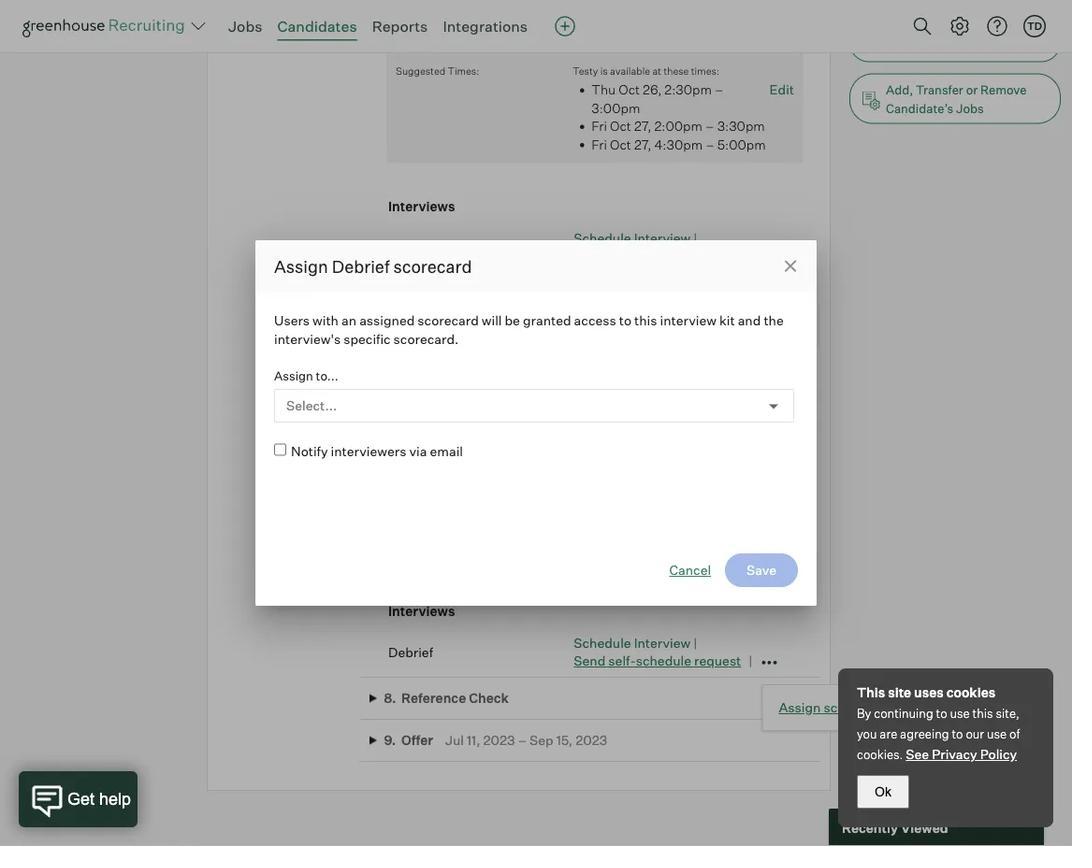 Task type: describe. For each thing, give the bounding box(es) containing it.
assign for assign scorecard
[[779, 700, 821, 716]]

interview up interview
[[634, 230, 691, 246]]

1 vertical spatial oct
[[610, 118, 632, 134]]

these
[[664, 65, 689, 77]]

see
[[906, 747, 929, 763]]

+
[[388, 280, 397, 296]]

8.
[[384, 691, 397, 707]]

send interview confirmation
[[370, 19, 544, 35]]

9. offer jul 11, 2023 – sep 15, 2023
[[384, 733, 608, 749]]

recently
[[842, 820, 898, 836]]

2023 right '15,'
[[576, 733, 608, 749]]

cookies.
[[857, 748, 904, 763]]

site,
[[996, 707, 1020, 722]]

2 schedule from the top
[[574, 635, 631, 651]]

check
[[469, 691, 509, 707]]

+ add interview
[[388, 280, 485, 296]]

transfer
[[916, 82, 964, 97]]

3:30pm
[[717, 118, 765, 134]]

2 schedule from the top
[[636, 653, 692, 669]]

assign scorecard link
[[779, 700, 885, 716]]

cancel
[[670, 562, 711, 579]]

6. onsite mar 3, 2023 – jul 11, 2023
[[384, 317, 612, 333]]

candidates link
[[278, 17, 357, 36]]

– down "times:"
[[715, 81, 724, 98]]

kit
[[720, 313, 735, 329]]

31,
[[708, 385, 725, 401]]

1 vertical spatial use
[[987, 727, 1007, 742]]

edit link
[[770, 81, 795, 98]]

0 vertical spatial jul
[[543, 317, 561, 333]]

0 vertical spatial scorecard
[[393, 256, 472, 277]]

assigned
[[359, 313, 415, 329]]

td
[[1027, 20, 1043, 32]]

1 schedule from the top
[[636, 248, 692, 264]]

as
[[913, 35, 926, 50]]

this
[[857, 685, 886, 701]]

send interview confirmation button
[[370, 19, 544, 35]]

sep
[[530, 733, 554, 749]]

access
[[574, 313, 616, 329]]

are
[[880, 727, 898, 742]]

onsite
[[401, 317, 443, 333]]

1 | from the top
[[694, 230, 698, 246]]

0 vertical spatial send
[[370, 19, 401, 35]]

configure image
[[949, 15, 971, 37]]

to down the "uses"
[[936, 707, 948, 722]]

add as prospect to ...
[[886, 35, 1007, 50]]

– right be
[[531, 317, 540, 333]]

greenhouse recruiting image
[[22, 15, 191, 37]]

8. reference check
[[384, 691, 509, 707]]

times:
[[448, 65, 480, 77]]

candidates
[[278, 17, 357, 36]]

2 request from the top
[[694, 653, 741, 669]]

this inside the users with an assigned scorecard will be granted access to this interview kit and the interview's specific scorecard.
[[635, 313, 657, 329]]

5:00pm
[[718, 136, 766, 152]]

2:30pm
[[665, 81, 712, 98]]

,
[[673, 385, 677, 401]]

1 vertical spatial add
[[400, 280, 425, 296]]

2 | from the top
[[694, 635, 698, 651]]

2 vertical spatial scorecard
[[824, 700, 885, 716]]

2023 right 3,
[[496, 317, 528, 333]]

td button
[[1024, 15, 1046, 37]]

debrief inside dialog
[[332, 256, 390, 277]]

available
[[610, 65, 651, 77]]

by
[[857, 707, 872, 722]]

search image
[[912, 15, 934, 37]]

test dummy                , may 31, 2023
[[592, 385, 777, 401]]

26,
[[643, 81, 662, 98]]

select...
[[286, 398, 337, 414]]

1 request from the top
[[694, 248, 741, 264]]

add, transfer or remove candidate's jobs button
[[850, 74, 1061, 124]]

testy is available at these times: edit
[[573, 65, 795, 98]]

technical screen
[[388, 239, 493, 255]]

thu
[[592, 81, 616, 98]]

1 self- from the top
[[609, 248, 636, 264]]

assign scorecard
[[779, 700, 885, 716]]

with
[[313, 313, 339, 329]]

6.
[[384, 317, 396, 333]]

1 vertical spatial send
[[574, 248, 606, 264]]

2 fri from the top
[[592, 136, 607, 152]]

2 27, from the top
[[634, 136, 652, 152]]

of
[[1010, 727, 1020, 742]]

schedule interview link for technical screen
[[574, 230, 691, 246]]

reports link
[[372, 17, 428, 36]]

send self-schedule request link for technical screen
[[574, 248, 741, 264]]

2 schedule interview | send self-schedule request from the top
[[574, 635, 741, 669]]

integrations link
[[443, 17, 528, 36]]

– right 4:30pm
[[706, 136, 715, 152]]

prospect
[[928, 35, 979, 50]]

15,
[[557, 733, 573, 749]]

lunch
[[388, 435, 427, 452]]

ok button
[[857, 776, 910, 810]]

via
[[409, 443, 427, 460]]

technical
[[388, 239, 447, 255]]

is
[[600, 65, 608, 77]]

Notify interviewers via email checkbox
[[274, 444, 286, 456]]

screen
[[450, 239, 493, 255]]

integrations
[[443, 17, 528, 36]]

by continuing to use this site, you are agreeing to our use of cookies.
[[857, 707, 1020, 763]]

be
[[505, 313, 520, 329]]

agreeing
[[900, 727, 950, 742]]

and
[[738, 313, 761, 329]]

site
[[888, 685, 912, 701]]

jobs inside add, transfer or remove candidate's jobs
[[957, 101, 984, 116]]

times:
[[691, 65, 720, 77]]

0 vertical spatial 11,
[[564, 317, 578, 333]]

interview down cancel link
[[634, 635, 691, 651]]

see privacy policy link
[[906, 747, 1017, 763]]



Task type: vqa. For each thing, say whether or not it's contained in the screenshot.
Candidates
yes



Task type: locate. For each thing, give the bounding box(es) containing it.
send
[[370, 19, 401, 35], [574, 248, 606, 264], [574, 653, 606, 669]]

to right access
[[619, 313, 632, 329]]

1 horizontal spatial this
[[973, 707, 994, 722]]

2 interviews from the top
[[388, 603, 455, 620]]

an
[[342, 313, 357, 329]]

1 vertical spatial schedule
[[636, 653, 692, 669]]

schedule
[[574, 230, 631, 246], [574, 635, 631, 651]]

11, right be
[[564, 317, 578, 333]]

interview's
[[274, 331, 341, 348]]

11, down check
[[467, 733, 481, 749]]

jul right offer
[[445, 733, 464, 749]]

to inside the users with an assigned scorecard will be granted access to this interview kit and the interview's specific scorecard.
[[619, 313, 632, 329]]

1 vertical spatial jobs
[[957, 101, 984, 116]]

assign for assign to...
[[274, 369, 313, 384]]

thu oct 26, 2:30pm – 3:00pm fri oct 27, 2:00pm – 3:30pm fri oct 27, 4:30pm – 5:00pm
[[592, 81, 766, 152]]

27, left 4:30pm
[[634, 136, 652, 152]]

| down cancel link
[[694, 635, 698, 651]]

–
[[715, 81, 724, 98], [706, 118, 715, 134], [706, 136, 715, 152], [531, 317, 540, 333], [518, 733, 527, 749]]

0 horizontal spatial 11,
[[467, 733, 481, 749]]

...
[[996, 35, 1007, 50]]

you
[[857, 727, 877, 742]]

jobs down or
[[957, 101, 984, 116]]

schedule interview link for debrief
[[574, 635, 691, 651]]

jobs
[[228, 17, 263, 36], [957, 101, 984, 116]]

viewed
[[901, 820, 949, 836]]

notify
[[291, 443, 328, 460]]

| up interview
[[694, 230, 698, 246]]

0 horizontal spatial jul
[[445, 733, 464, 749]]

2 self- from the top
[[609, 653, 636, 669]]

this inside by continuing to use this site, you are agreeing to our use of cookies.
[[973, 707, 994, 722]]

self-
[[609, 248, 636, 264], [609, 653, 636, 669]]

0 vertical spatial fri
[[592, 118, 607, 134]]

1 horizontal spatial jobs
[[957, 101, 984, 116]]

may
[[679, 385, 705, 401]]

schedule interview | send self-schedule request up interview
[[574, 230, 741, 264]]

1 vertical spatial request
[[694, 653, 741, 669]]

1 horizontal spatial add
[[886, 35, 910, 50]]

recently viewed
[[842, 820, 949, 836]]

1 vertical spatial schedule
[[574, 635, 631, 651]]

interview
[[660, 313, 717, 329]]

will
[[482, 313, 502, 329]]

add inside "add as prospect to ..." button
[[886, 35, 910, 50]]

use down cookies at bottom right
[[950, 707, 970, 722]]

assign to...
[[274, 369, 338, 384]]

1 schedule interview | send self-schedule request from the top
[[574, 230, 741, 264]]

candidate's
[[886, 101, 954, 116]]

1 send self-schedule request link from the top
[[574, 248, 741, 264]]

1 vertical spatial jul
[[445, 733, 464, 749]]

schedule interview link up access
[[574, 230, 691, 246]]

1 27, from the top
[[634, 118, 652, 134]]

2023 right granted
[[581, 317, 612, 333]]

1 vertical spatial |
[[694, 635, 698, 651]]

schedule interview | send self-schedule request
[[574, 230, 741, 264], [574, 635, 741, 669]]

granted
[[523, 313, 571, 329]]

scorecard up scorecard.
[[418, 313, 479, 329]]

scorecard inside the users with an assigned scorecard will be granted access to this interview kit and the interview's specific scorecard.
[[418, 313, 479, 329]]

send self-schedule request link for debrief
[[574, 653, 741, 669]]

0 vertical spatial debrief
[[332, 256, 390, 277]]

1 vertical spatial 11,
[[467, 733, 481, 749]]

2 vertical spatial send
[[574, 653, 606, 669]]

3,
[[482, 317, 493, 333]]

0 vertical spatial schedule interview link
[[574, 230, 691, 246]]

0 vertical spatial self-
[[609, 248, 636, 264]]

0 horizontal spatial add
[[400, 280, 425, 296]]

0 vertical spatial oct
[[619, 81, 640, 98]]

interview up mar
[[428, 280, 485, 296]]

offer
[[401, 733, 433, 749]]

users
[[274, 313, 310, 329]]

interview up suggested times:
[[404, 19, 461, 35]]

– left the sep
[[518, 733, 527, 749]]

0 horizontal spatial this
[[635, 313, 657, 329]]

use
[[950, 707, 970, 722], [987, 727, 1007, 742]]

1 horizontal spatial 11,
[[564, 317, 578, 333]]

0 vertical spatial schedule interview | send self-schedule request
[[574, 230, 741, 264]]

0 vertical spatial this
[[635, 313, 657, 329]]

this left interview
[[635, 313, 657, 329]]

this up our
[[973, 707, 994, 722]]

4:30pm
[[655, 136, 703, 152]]

oct
[[619, 81, 640, 98], [610, 118, 632, 134], [610, 136, 632, 152]]

2 vertical spatial oct
[[610, 136, 632, 152]]

1 vertical spatial 27,
[[634, 136, 652, 152]]

testy
[[573, 65, 598, 77]]

1 vertical spatial self-
[[609, 653, 636, 669]]

jobs left candidates
[[228, 17, 263, 36]]

1 horizontal spatial jul
[[543, 317, 561, 333]]

reference
[[401, 691, 466, 707]]

1 vertical spatial scorecard
[[418, 313, 479, 329]]

schedule interview | send self-schedule request down cancel link
[[574, 635, 741, 669]]

continuing
[[874, 707, 934, 722]]

test
[[592, 385, 619, 401]]

1 interviews from the top
[[388, 198, 455, 215]]

2 send self-schedule request link from the top
[[574, 653, 741, 669]]

1 vertical spatial schedule interview | send self-schedule request
[[574, 635, 741, 669]]

reports
[[372, 17, 428, 36]]

0 vertical spatial jobs
[[228, 17, 263, 36]]

interviews up technical
[[388, 198, 455, 215]]

add,
[[886, 82, 914, 97]]

– left the 3:30pm
[[706, 118, 715, 134]]

1 vertical spatial this
[[973, 707, 994, 722]]

assign left to...
[[274, 369, 313, 384]]

assign
[[274, 256, 328, 277], [274, 369, 313, 384], [779, 700, 821, 716]]

assign up the users
[[274, 256, 328, 277]]

1 vertical spatial debrief
[[388, 644, 433, 661]]

debrief up 8.
[[388, 644, 433, 661]]

0 vertical spatial add
[[886, 35, 910, 50]]

|
[[694, 230, 698, 246], [694, 635, 698, 651]]

to left our
[[952, 727, 964, 742]]

1 schedule interview link from the top
[[574, 230, 691, 246]]

assign for assign debrief scorecard
[[274, 256, 328, 277]]

scorecard.
[[394, 331, 459, 348]]

27, down 3:00pm
[[634, 118, 652, 134]]

scorecard down technical screen
[[393, 256, 472, 277]]

1 vertical spatial interviews
[[388, 603, 455, 620]]

0 vertical spatial 27,
[[634, 118, 652, 134]]

notify interviewers via email
[[291, 443, 463, 460]]

this site uses cookies
[[857, 685, 996, 701]]

dummy
[[621, 385, 670, 401]]

or
[[966, 82, 978, 97]]

assign debrief scorecard
[[274, 256, 472, 277]]

0 vertical spatial use
[[950, 707, 970, 722]]

0 vertical spatial request
[[694, 248, 741, 264]]

to left ...
[[982, 35, 994, 50]]

0 vertical spatial assign
[[274, 256, 328, 277]]

scorecard up you
[[824, 700, 885, 716]]

to inside "add as prospect to ..." button
[[982, 35, 994, 50]]

uses
[[914, 685, 944, 701]]

0 vertical spatial schedule
[[574, 230, 631, 246]]

interview
[[404, 19, 461, 35], [634, 230, 691, 246], [428, 280, 485, 296], [634, 635, 691, 651]]

interviews up "reference"
[[388, 603, 455, 620]]

the
[[764, 313, 784, 329]]

jul
[[543, 317, 561, 333], [445, 733, 464, 749]]

schedule interview link down cancel link
[[574, 635, 691, 651]]

0 vertical spatial schedule
[[636, 248, 692, 264]]

1 vertical spatial schedule interview link
[[574, 635, 691, 651]]

11,
[[564, 317, 578, 333], [467, 733, 481, 749]]

1 vertical spatial send self-schedule request link
[[574, 653, 741, 669]]

2023
[[496, 317, 528, 333], [581, 317, 612, 333], [728, 385, 760, 401], [483, 733, 515, 749], [576, 733, 608, 749]]

0 vertical spatial send self-schedule request link
[[574, 248, 741, 264]]

schedule interview link
[[574, 230, 691, 246], [574, 635, 691, 651]]

0 horizontal spatial jobs
[[228, 17, 263, 36]]

assign debrief scorecard dialog
[[255, 241, 817, 606]]

cookies
[[947, 685, 996, 701]]

this
[[635, 313, 657, 329], [973, 707, 994, 722]]

debrief up +
[[332, 256, 390, 277]]

0 horizontal spatial use
[[950, 707, 970, 722]]

ok
[[875, 785, 892, 800]]

jobs link
[[228, 17, 263, 36]]

2023 left the sep
[[483, 733, 515, 749]]

policy
[[981, 747, 1017, 763]]

users with an assigned scorecard will be granted access to this interview kit and the interview's specific scorecard.
[[274, 313, 784, 348]]

mar
[[455, 317, 479, 333]]

confirmation
[[464, 19, 544, 35]]

jul right be
[[543, 317, 561, 333]]

our
[[966, 727, 985, 742]]

edit
[[770, 81, 795, 98]]

0 vertical spatial interviews
[[388, 198, 455, 215]]

1 schedule from the top
[[574, 230, 631, 246]]

add, transfer or remove candidate's jobs
[[886, 82, 1027, 116]]

+ add interview link
[[388, 280, 485, 296]]

assign left by
[[779, 700, 821, 716]]

1 fri from the top
[[592, 118, 607, 134]]

td button
[[1020, 11, 1050, 41]]

1 vertical spatial fri
[[592, 136, 607, 152]]

remove
[[981, 82, 1027, 97]]

use left of
[[987, 727, 1007, 742]]

suggested times:
[[396, 65, 480, 77]]

interviewers
[[331, 443, 407, 460]]

2023 right 31,
[[728, 385, 760, 401]]

0 vertical spatial |
[[694, 230, 698, 246]]

1 vertical spatial assign
[[274, 369, 313, 384]]

2 schedule interview link from the top
[[574, 635, 691, 651]]

2 vertical spatial assign
[[779, 700, 821, 716]]

see privacy policy
[[906, 747, 1017, 763]]

1 horizontal spatial use
[[987, 727, 1007, 742]]

at
[[653, 65, 662, 77]]

add left as
[[886, 35, 910, 50]]

add right +
[[400, 280, 425, 296]]



